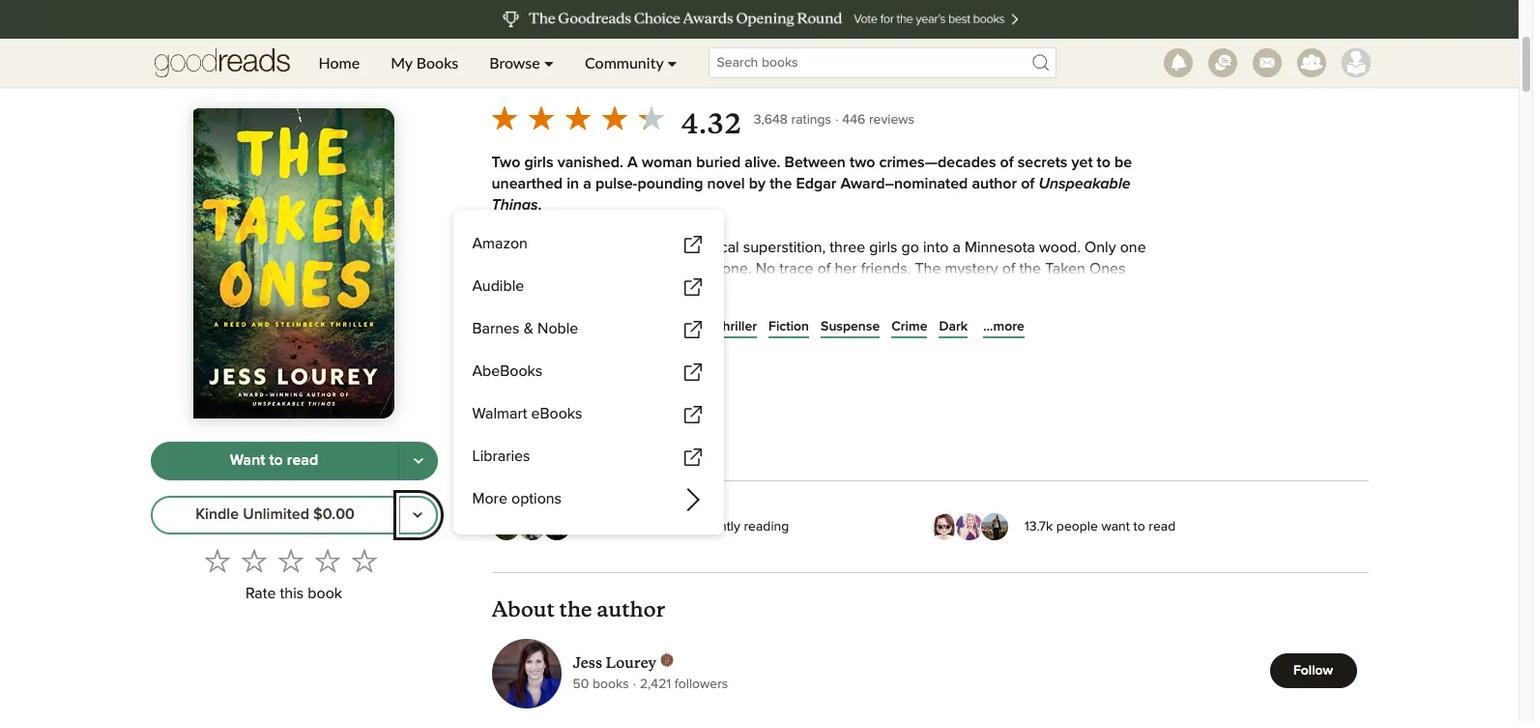 Task type: describe. For each thing, give the bounding box(es) containing it.
the up childhood—and
[[672, 451, 694, 467]]

0 horizontal spatial goodreads author image
[[611, 62, 631, 81]]

of up lead
[[1136, 451, 1149, 467]]

of up memory
[[679, 239, 692, 255]]

local
[[708, 239, 740, 255]]

never
[[778, 494, 817, 509]]

mystery thriller
[[664, 320, 757, 334]]

books
[[593, 678, 629, 691]]

mystery
[[945, 261, 999, 276]]

of down secrets
[[1021, 176, 1035, 191]]

summer for summer 1980: with no fear of a local superstition, three girls go into a minnesota wood. only one comes out. dead silent. memory gone. no trace of her friends. the mystery of the taken ones captures the nation.
[[492, 239, 548, 255]]

▾ for community ▾
[[668, 53, 677, 72]]

girls inside the two girls vanished. a woman buried alive. between two crimes—decades of secrets yet to be unearthed in a pulse-pounding novel by the edgar award–nominated author of
[[525, 155, 554, 170]]

kindle unlimited $0.00
[[195, 507, 355, 523]]

else
[[875, 388, 903, 403]]

kills
[[651, 388, 676, 403]]

a inside as van and harry connect the crimes of the past and the present, van struggles with memories of her own nightmarish childhood—and the fear that uncovering the truth of the taken ones will lead her down a path from which she, too, may never return.
[[560, 494, 568, 509]]

want
[[230, 453, 265, 468]]

jess for the rightmost goodreads author "icon"
[[573, 653, 603, 672]]

summer for summer 2022: cold case detective van reed and forensic scientist harry steinbeck are assigned a disturbing homicide—a woman buried alive, clutching a heart charm necklace belonging to one of the vanished girls. van follows her gut. harry trusts in facts. their common ground is the need to catch a killer before he kills again. they have something else in common: each has ties to the original case in ways they're reluctant to share.
[[492, 324, 548, 340]]

to down they
[[750, 409, 763, 424]]

woman inside summer 2022: cold case detective van reed and forensic scientist harry steinbeck are assigned a disturbing homicide—a woman buried alive, clutching a heart charm necklace belonging to one of the vanished girls. van follows her gut. harry trusts in facts. their common ground is the need to catch a killer before he kills again. they have something else in common: each has ties to the original case in ways they're reluctant to share.
[[650, 345, 700, 361]]

2,421
[[640, 678, 671, 691]]

novel
[[708, 176, 745, 191]]

mystery for mystery thriller
[[664, 320, 712, 334]]

memory
[[654, 261, 710, 276]]

0 vertical spatial &
[[524, 321, 534, 337]]

alive,
[[751, 345, 786, 361]]

mystery link
[[550, 317, 598, 337]]

top genres for this book element
[[492, 315, 1369, 345]]

of right crimes
[[746, 451, 760, 467]]

rate 3 out of 5 image
[[279, 548, 304, 573]]

jess lourey for topmost "jess lourey" link
[[492, 61, 608, 87]]

barnes
[[472, 321, 520, 337]]

wood.
[[1040, 239, 1081, 255]]

amazon button
[[465, 225, 712, 264]]

people for 13.7k
[[1057, 520, 1098, 533]]

show
[[492, 289, 525, 302]]

rate 5 out of 5 image
[[352, 548, 377, 573]]

have
[[763, 388, 796, 403]]

reviews
[[869, 113, 915, 127]]

truth
[[935, 473, 966, 488]]

browse
[[490, 53, 540, 72]]

september
[[582, 388, 648, 401]]

my
[[391, 53, 413, 72]]

pages,
[[518, 359, 558, 372]]

the inside summer 1980: with no fear of a local superstition, three girls go into a minnesota wood. only one comes out. dead silent. memory gone. no trace of her friends. the mystery of the taken ones captures the nation.
[[915, 261, 941, 276]]

their
[[893, 367, 928, 382]]

1,607 people are currently reading
[[587, 520, 789, 533]]

trace
[[780, 261, 814, 276]]

comes
[[492, 261, 537, 276]]

author inside the two girls vanished. a woman buried alive. between two crimes—decades of secrets yet to be unearthed in a pulse-pounding novel by the edgar award–nominated author of
[[972, 176, 1017, 191]]

she,
[[684, 494, 712, 509]]

ebooks
[[531, 406, 583, 422]]

▾ for browse ▾
[[544, 53, 554, 72]]

home link
[[303, 39, 375, 87]]

kindle unlimited $0.00 link
[[150, 496, 399, 535]]

genres
[[492, 320, 535, 334]]

show more
[[492, 289, 560, 302]]

as
[[492, 451, 509, 467]]

has
[[1026, 388, 1050, 403]]

to inside want to read button
[[269, 453, 283, 468]]

0 horizontal spatial author
[[597, 597, 666, 623]]

lourey for the rightmost goodreads author "icon"
[[606, 653, 657, 672]]

of right truth
[[970, 473, 984, 488]]

people for 1,607
[[621, 520, 663, 533]]

between
[[785, 155, 846, 170]]

details
[[527, 439, 567, 453]]

first
[[492, 388, 517, 401]]

a inside the two girls vanished. a woman buried alive. between two crimes—decades of secrets yet to be unearthed in a pulse-pounding novel by the edgar award–nominated author of
[[583, 176, 592, 191]]

nation.
[[580, 282, 626, 297]]

detective
[[668, 324, 731, 340]]

vanished
[[518, 367, 579, 382]]

in down their
[[907, 388, 919, 403]]

belonging
[[1018, 345, 1086, 361]]

1 vertical spatial jess lourey link
[[573, 653, 729, 673]]

van up he
[[618, 367, 644, 382]]

necklace
[[953, 345, 1014, 361]]

award–nominated
[[841, 176, 968, 191]]

fiction
[[769, 320, 810, 334]]

followers
[[675, 678, 729, 691]]

3,648 ratings and 446 reviews figure
[[754, 107, 915, 131]]

things
[[492, 197, 538, 213]]

book details & editions button
[[492, 434, 657, 457]]

rate 4 out of 5 image
[[315, 548, 340, 573]]

one inside summer 1980: with no fear of a local superstition, three girls go into a minnesota wood. only one comes out. dead silent. memory gone. no trace of her friends. the mystery of the taken ones captures the nation.
[[1121, 239, 1147, 255]]

need
[[1088, 367, 1123, 382]]

that
[[800, 473, 825, 488]]

the up may
[[743, 473, 765, 488]]

fear inside summer 1980: with no fear of a local superstition, three girls go into a minnesota wood. only one comes out. dead silent. memory gone. no trace of her friends. the mystery of the taken ones captures the nation.
[[648, 239, 675, 255]]

libraries button
[[465, 438, 712, 477]]

a left local
[[696, 239, 704, 255]]

the down struggles
[[987, 473, 1009, 488]]

.
[[538, 197, 542, 213]]

the inside the two girls vanished. a woman buried alive. between two crimes—decades of secrets yet to be unearthed in a pulse-pounding novel by the edgar award–nominated author of
[[770, 176, 792, 191]]

too,
[[716, 494, 742, 509]]

options
[[512, 492, 562, 507]]

which
[[641, 494, 680, 509]]

uncovering
[[829, 473, 905, 488]]

two girls vanished. a woman buried alive. between two crimes—decades of secrets yet to be unearthed in a pulse-pounding novel by the edgar award–nominated author of
[[492, 155, 1133, 191]]

only
[[1085, 239, 1117, 255]]

4.32
[[681, 107, 742, 141]]

be
[[1115, 155, 1133, 170]]

0 horizontal spatial the
[[492, 3, 565, 50]]

silent.
[[611, 261, 650, 276]]

follow
[[1294, 664, 1334, 677]]

community
[[585, 53, 664, 72]]

rate this book element
[[150, 542, 438, 609]]

assigned
[[1089, 324, 1150, 340]]

secrets
[[1018, 155, 1068, 170]]

walmart ebooks button
[[465, 395, 712, 434]]

3,648
[[754, 113, 788, 127]]

a right assigned
[[1154, 324, 1162, 340]]

ratings
[[792, 113, 832, 127]]

her inside summer 1980: with no fear of a local superstition, three girls go into a minnesota wood. only one comes out. dead silent. memory gone. no trace of her friends. the mystery of the taken ones captures the nation.
[[835, 261, 857, 276]]

1 vertical spatial harry
[[756, 367, 793, 382]]

1 horizontal spatial goodreads author image
[[660, 653, 674, 667]]

unspeakable things
[[492, 176, 1131, 213]]

they're
[[636, 409, 682, 424]]

share.
[[767, 409, 808, 424]]

2023
[[670, 388, 702, 401]]

harry inside as van and harry connect the crimes of the past and the present, van struggles with memories of her own nightmarish childhood—and the fear that uncovering the truth of the taken ones will lead her down a path from which she, too, may never return.
[[573, 451, 610, 467]]

0 vertical spatial taken
[[573, 3, 688, 50]]

connect
[[614, 451, 668, 467]]

of left secrets
[[1001, 155, 1014, 170]]

and up "own"
[[543, 451, 569, 467]]

girls.
[[583, 367, 614, 382]]

fear inside as van and harry connect the crimes of the past and the present, van struggles with memories of her own nightmarish childhood—and the fear that uncovering the truth of the taken ones will lead her down a path from which she, too, may never return.
[[769, 473, 796, 488]]

original
[[492, 409, 542, 424]]

of down minnesota
[[1003, 261, 1016, 276]]

the up uncovering
[[852, 451, 874, 467]]

suspense link
[[821, 317, 880, 337]]



Task type: vqa. For each thing, say whether or not it's contained in the screenshot.
right "OZMEKIK"
no



Task type: locate. For each thing, give the bounding box(es) containing it.
0 vertical spatial lourey
[[537, 61, 608, 87]]

gut.
[[726, 367, 752, 382]]

1 ▾ from the left
[[544, 53, 554, 72]]

of right trace
[[818, 261, 831, 276]]

van up alive,
[[735, 324, 761, 340]]

audible button
[[465, 268, 712, 306]]

rating 0 out of 5 group
[[199, 542, 383, 579]]

one right only at the top of page
[[1121, 239, 1147, 255]]

1 mystery from the left
[[550, 320, 598, 334]]

jess lourey link up 2,421
[[573, 653, 729, 673]]

0 horizontal spatial kindle
[[195, 507, 239, 523]]

steinbeck
[[992, 324, 1059, 340]]

2 summer from the top
[[492, 324, 548, 340]]

1 vertical spatial summer
[[492, 324, 548, 340]]

1 horizontal spatial fear
[[769, 473, 796, 488]]

1 horizontal spatial ▾
[[668, 53, 677, 72]]

to up the need
[[1090, 345, 1103, 361]]

dead
[[570, 261, 607, 276]]

the down out.
[[555, 282, 576, 297]]

to left be
[[1097, 155, 1111, 170]]

1 horizontal spatial people
[[1057, 520, 1098, 533]]

woman up pounding
[[642, 155, 693, 170]]

past
[[789, 451, 818, 467]]

charm
[[907, 345, 949, 361]]

a down 'forensic'
[[856, 345, 864, 361]]

people
[[621, 520, 663, 533], [1057, 520, 1098, 533]]

in down "vanished."
[[567, 176, 579, 191]]

0 vertical spatial buried
[[697, 155, 741, 170]]

and up clutching
[[804, 324, 829, 340]]

taken inside summer 1980: with no fear of a local superstition, three girls go into a minnesota wood. only one comes out. dead silent. memory gone. no trace of her friends. the mystery of the taken ones captures the nation.
[[1046, 261, 1086, 276]]

0 vertical spatial woman
[[642, 155, 693, 170]]

goodreads author image down the taken ones
[[611, 62, 631, 81]]

editions
[[582, 439, 630, 453]]

the right is
[[1062, 367, 1084, 382]]

mystery for mystery
[[550, 320, 598, 334]]

1 summer from the top
[[492, 239, 548, 255]]

1 horizontal spatial the
[[915, 261, 941, 276]]

a down "vanished."
[[583, 176, 592, 191]]

▾ right the browse
[[544, 53, 554, 72]]

is
[[1048, 367, 1058, 382]]

rate this book
[[246, 586, 342, 601]]

my books link
[[375, 39, 474, 87]]

people right "13.7k"
[[1057, 520, 1098, 533]]

0 vertical spatial jess lourey
[[492, 61, 608, 87]]

book title: the taken ones element
[[492, 3, 790, 50]]

friends.
[[861, 261, 911, 276]]

1 horizontal spatial read
[[1149, 520, 1176, 533]]

1 vertical spatial buried
[[704, 345, 747, 361]]

0 horizontal spatial are
[[666, 520, 685, 533]]

Search by book title or ISBN text field
[[708, 47, 1057, 78]]

jess lourey for the bottom "jess lourey" link
[[573, 653, 657, 672]]

...more
[[984, 320, 1025, 334]]

book 1 in the steinbeck and reed series element
[[492, 0, 790, 5]]

noble
[[538, 321, 579, 337]]

reluctant
[[686, 409, 746, 424]]

13.7k people want to read
[[1025, 520, 1176, 533]]

jess for the leftmost goodreads author "icon"
[[492, 61, 532, 87]]

summer up comes at the top of page
[[492, 239, 548, 255]]

1980:
[[552, 239, 589, 255]]

0 vertical spatial the
[[492, 3, 565, 50]]

1 horizontal spatial harry
[[756, 367, 793, 382]]

case down killer
[[546, 409, 577, 424]]

1 vertical spatial &
[[570, 439, 579, 453]]

in inside the two girls vanished. a woman buried alive. between two crimes—decades of secrets yet to be unearthed in a pulse-pounding novel by the edgar award–nominated author of
[[567, 176, 579, 191]]

goodreads author image up 2,421
[[660, 653, 674, 667]]

author down crimes—decades
[[972, 176, 1017, 191]]

1 vertical spatial taken
[[1046, 261, 1086, 276]]

taken inside as van and harry connect the crimes of the past and the present, van struggles with memories of her own nightmarish childhood—and the fear that uncovering the truth of the taken ones will lead her down a path from which she, too, may never return.
[[1013, 473, 1054, 488]]

harry up necklace
[[951, 324, 988, 340]]

the right about
[[560, 597, 592, 623]]

1 vertical spatial woman
[[650, 345, 700, 361]]

forensic
[[833, 324, 887, 340]]

the down wood.
[[1020, 261, 1042, 276]]

and up that
[[822, 451, 848, 467]]

jess up 50
[[573, 653, 603, 672]]

van up "own"
[[513, 451, 539, 467]]

own
[[518, 473, 547, 488]]

vote now in the opening round of the 2023 goodreads choice awards image
[[56, 0, 1463, 39]]

taken down with
[[1013, 473, 1054, 488]]

the taken ones
[[492, 3, 790, 50]]

1 vertical spatial jess
[[573, 653, 603, 672]]

her inside summer 2022: cold case detective van reed and forensic scientist harry steinbeck are assigned a disturbing homicide—a woman buried alive, clutching a heart charm necklace belonging to one of the vanished girls. van follows her gut. harry trusts in facts. their common ground is the need to catch a killer before he kills again. they have something else in common: each has ties to the original case in ways they're reluctant to share.
[[700, 367, 722, 382]]

& up disturbing
[[524, 321, 534, 337]]

1 horizontal spatial &
[[570, 439, 579, 453]]

three
[[830, 239, 866, 255]]

buried inside the two girls vanished. a woman buried alive. between two crimes—decades of secrets yet to be unearthed in a pulse-pounding novel by the edgar award–nominated author of
[[697, 155, 741, 170]]

ones inside as van and harry connect the crimes of the past and the present, van struggles with memories of her own nightmarish childhood—and the fear that uncovering the truth of the taken ones will lead her down a path from which she, too, may never return.
[[1058, 473, 1094, 488]]

van
[[735, 324, 761, 340], [618, 367, 644, 382], [513, 451, 539, 467], [937, 451, 963, 467]]

buried up novel
[[697, 155, 741, 170]]

one inside summer 2022: cold case detective van reed and forensic scientist harry steinbeck are assigned a disturbing homicide—a woman buried alive, clutching a heart charm necklace belonging to one of the vanished girls. van follows her gut. harry trusts in facts. their common ground is the need to catch a killer before he kills again. they have something else in common: each has ties to the original case in ways they're reluctant to share.
[[1107, 345, 1133, 361]]

read right the want at the left of page
[[287, 453, 318, 468]]

return.
[[821, 494, 865, 509]]

0 horizontal spatial girls
[[525, 155, 554, 170]]

the down "present,"
[[909, 473, 931, 488]]

0 vertical spatial goodreads author image
[[611, 62, 631, 81]]

0 vertical spatial case
[[632, 324, 664, 340]]

taken up community ▾
[[573, 3, 688, 50]]

in
[[567, 176, 579, 191], [838, 367, 850, 382], [907, 388, 919, 403], [581, 409, 593, 424]]

van up truth
[[937, 451, 963, 467]]

1 people from the left
[[621, 520, 663, 533]]

0 vertical spatial ones
[[696, 3, 790, 50]]

None search field
[[693, 47, 1072, 78]]

2 ▾ from the left
[[668, 53, 677, 72]]

1 vertical spatial kindle
[[195, 507, 239, 523]]

0 horizontal spatial jess
[[492, 61, 532, 87]]

and inside summer 2022: cold case detective van reed and forensic scientist harry steinbeck are assigned a disturbing homicide—a woman buried alive, clutching a heart charm necklace belonging to one of the vanished girls. van follows her gut. harry trusts in facts. their common ground is the need to catch a killer before he kills again. they have something else in common: each has ties to the original case in ways they're reluctant to share.
[[804, 324, 829, 340]]

the down into
[[915, 261, 941, 276]]

1 vertical spatial author
[[597, 597, 666, 623]]

woman
[[642, 155, 693, 170], [650, 345, 700, 361]]

disturbing
[[492, 345, 559, 361]]

2 mystery from the left
[[664, 320, 712, 334]]

ties
[[1054, 388, 1078, 403]]

more
[[529, 289, 560, 302]]

are up belonging at right
[[1063, 324, 1085, 340]]

0 vertical spatial jess lourey link
[[492, 61, 631, 88]]

her
[[835, 261, 857, 276], [700, 367, 722, 382], [492, 473, 514, 488], [492, 494, 514, 509]]

2 vertical spatial harry
[[573, 451, 610, 467]]

the down the need
[[1100, 388, 1121, 403]]

in up something
[[838, 367, 850, 382]]

buried up 'gut.' at bottom
[[704, 345, 747, 361]]

1,607
[[587, 520, 618, 533]]

a up walmart ebooks
[[532, 388, 540, 403]]

0 vertical spatial harry
[[951, 324, 988, 340]]

edgar
[[796, 176, 837, 191]]

lourey for the leftmost goodreads author "icon"
[[537, 61, 608, 87]]

& right 'details'
[[570, 439, 579, 453]]

1 vertical spatial fear
[[769, 473, 796, 488]]

jess lourey
[[492, 61, 608, 87], [573, 653, 657, 672]]

in down first published september 19, 2023
[[581, 409, 593, 424]]

the up first on the bottom left
[[492, 367, 514, 382]]

ones inside summer 1980: with no fear of a local superstition, three girls go into a minnesota wood. only one comes out. dead silent. memory gone. no trace of her friends. the mystery of the taken ones captures the nation.
[[1090, 261, 1126, 276]]

girls up unearthed at left
[[525, 155, 554, 170]]

woman inside the two girls vanished. a woman buried alive. between two crimes—decades of secrets yet to be unearthed in a pulse-pounding novel by the edgar award–nominated author of
[[642, 155, 693, 170]]

1 horizontal spatial kindle
[[562, 359, 599, 372]]

home image
[[154, 39, 290, 87]]

rating 4.32 out of 5 image
[[486, 100, 670, 136]]

girls inside summer 1980: with no fear of a local superstition, three girls go into a minnesota wood. only one comes out. dead silent. memory gone. no trace of her friends. the mystery of the taken ones captures the nation.
[[870, 239, 898, 255]]

unearthed
[[492, 176, 563, 191]]

▾ down the taken ones
[[668, 53, 677, 72]]

jess
[[492, 61, 532, 87], [573, 653, 603, 672]]

lourey up books
[[606, 653, 657, 672]]

0 horizontal spatial case
[[546, 409, 577, 424]]

rate 2 out of 5 image
[[242, 548, 267, 573]]

mystery thriller link
[[664, 317, 757, 337]]

to right the need
[[1127, 367, 1140, 382]]

the
[[492, 3, 565, 50], [915, 261, 941, 276]]

gone.
[[713, 261, 752, 276]]

0 horizontal spatial ▾
[[544, 53, 554, 72]]

0 vertical spatial summer
[[492, 239, 548, 255]]

average rating of 4.32 stars. figure
[[486, 100, 754, 142]]

1 horizontal spatial mystery
[[664, 320, 712, 334]]

alive.
[[745, 155, 781, 170]]

barnes & noble
[[472, 321, 579, 337]]

one down assigned
[[1107, 345, 1133, 361]]

0 horizontal spatial &
[[524, 321, 534, 337]]

2 vertical spatial taken
[[1013, 473, 1054, 488]]

are inside summer 2022: cold case detective van reed and forensic scientist harry steinbeck are assigned a disturbing homicide—a woman buried alive, clutching a heart charm necklace belonging to one of the vanished girls. van follows her gut. harry trusts in facts. their common ground is the need to catch a killer before he kills again. they have something else in common: each has ties to the original case in ways they're reluctant to share.
[[1063, 324, 1085, 340]]

yet
[[1072, 155, 1093, 170]]

332
[[492, 359, 515, 372]]

read inside button
[[287, 453, 318, 468]]

walmart ebooks
[[472, 406, 583, 422]]

want
[[1102, 520, 1130, 533]]

a
[[583, 176, 592, 191], [696, 239, 704, 255], [953, 239, 961, 255], [1154, 324, 1162, 340], [856, 345, 864, 361], [532, 388, 540, 403], [560, 494, 568, 509]]

the right by
[[770, 176, 792, 191]]

jess right books
[[492, 61, 532, 87]]

1 horizontal spatial are
[[1063, 324, 1085, 340]]

2 people from the left
[[1057, 520, 1098, 533]]

2 vertical spatial ones
[[1058, 473, 1094, 488]]

follows
[[648, 367, 696, 382]]

woman up the follows
[[650, 345, 700, 361]]

1 vertical spatial ones
[[1090, 261, 1126, 276]]

of
[[1001, 155, 1014, 170], [1021, 176, 1035, 191], [679, 239, 692, 255], [818, 261, 831, 276], [1003, 261, 1016, 276], [1137, 345, 1151, 361], [746, 451, 760, 467], [1136, 451, 1149, 467], [970, 473, 984, 488]]

0 horizontal spatial harry
[[573, 451, 610, 467]]

ground
[[995, 367, 1044, 382]]

the left past
[[764, 451, 785, 467]]

this
[[280, 586, 304, 601]]

jess lourey link up rating 4.32 out of 5 image
[[492, 61, 631, 88]]

0 vertical spatial kindle
[[562, 359, 599, 372]]

summer inside summer 1980: with no fear of a local superstition, three girls go into a minnesota wood. only one comes out. dead silent. memory gone. no trace of her friends. the mystery of the taken ones captures the nation.
[[492, 239, 548, 255]]

the up browse ▾
[[492, 3, 565, 50]]

reading
[[744, 520, 789, 533]]

books
[[417, 53, 459, 72]]

harry up have
[[756, 367, 793, 382]]

0 vertical spatial read
[[287, 453, 318, 468]]

her down as
[[492, 473, 514, 488]]

1 vertical spatial the
[[915, 261, 941, 276]]

$0.00
[[313, 507, 355, 523]]

1 vertical spatial lourey
[[606, 653, 657, 672]]

profile image for test dummy. image
[[1342, 48, 1371, 77]]

show more button
[[492, 284, 587, 308]]

abebooks
[[472, 364, 543, 379]]

19,
[[652, 388, 667, 401]]

50
[[573, 678, 589, 691]]

summer
[[492, 239, 548, 255], [492, 324, 548, 340]]

a right into
[[953, 239, 961, 255]]

0 vertical spatial are
[[1063, 324, 1085, 340]]

author up books
[[597, 597, 666, 623]]

to right want
[[1134, 520, 1146, 533]]

1 vertical spatial read
[[1149, 520, 1176, 533]]

barnes & noble button
[[465, 310, 712, 349]]

will
[[1098, 473, 1120, 488]]

0 vertical spatial jess
[[492, 61, 532, 87]]

rate 1 out of 5 image
[[205, 548, 230, 573]]

0 vertical spatial one
[[1121, 239, 1147, 255]]

are down "which"
[[666, 520, 685, 533]]

people down "which"
[[621, 520, 663, 533]]

2 horizontal spatial harry
[[951, 324, 988, 340]]

crime link
[[892, 317, 928, 337]]

goodreads author image
[[611, 62, 631, 81], [660, 653, 674, 667]]

her left down
[[492, 494, 514, 509]]

1 horizontal spatial case
[[632, 324, 664, 340]]

summer inside summer 2022: cold case detective van reed and forensic scientist harry steinbeck are assigned a disturbing homicide—a woman buried alive, clutching a heart charm necklace belonging to one of the vanished girls. van follows her gut. harry trusts in facts. their common ground is the need to catch a killer before he kills again. they have something else in common: each has ties to the original case in ways they're reluctant to share.
[[492, 324, 548, 340]]

0 horizontal spatial people
[[621, 520, 663, 533]]

read right want
[[1149, 520, 1176, 533]]

a left path on the bottom
[[560, 494, 568, 509]]

2,421 followers
[[640, 678, 729, 691]]

one
[[1121, 239, 1147, 255], [1107, 345, 1133, 361]]

taken down wood.
[[1046, 261, 1086, 276]]

to right the want at the left of page
[[269, 453, 283, 468]]

each
[[989, 388, 1022, 403]]

1 vertical spatial jess lourey
[[573, 653, 657, 672]]

fear right no
[[648, 239, 675, 255]]

1 vertical spatial one
[[1107, 345, 1133, 361]]

harry up nightmarish
[[573, 451, 610, 467]]

again.
[[680, 388, 721, 403]]

1 horizontal spatial author
[[972, 176, 1017, 191]]

case right cold
[[632, 324, 664, 340]]

0 vertical spatial author
[[972, 176, 1017, 191]]

0 horizontal spatial fear
[[648, 239, 675, 255]]

profile image for jess lourey. image
[[492, 639, 561, 709]]

the
[[770, 176, 792, 191], [1020, 261, 1042, 276], [555, 282, 576, 297], [492, 367, 514, 382], [1062, 367, 1084, 382], [1100, 388, 1121, 403], [672, 451, 694, 467], [764, 451, 785, 467], [852, 451, 874, 467], [743, 473, 765, 488], [909, 473, 931, 488], [987, 473, 1009, 488], [560, 597, 592, 623]]

facts.
[[854, 367, 889, 382]]

author
[[972, 176, 1017, 191], [597, 597, 666, 623]]

from
[[606, 494, 637, 509]]

of inside summer 2022: cold case detective van reed and forensic scientist harry steinbeck are assigned a disturbing homicide—a woman buried alive, clutching a heart charm necklace belonging to one of the vanished girls. van follows her gut. harry trusts in facts. their common ground is the need to catch a killer before he kills again. they have something else in common: each has ties to the original case in ways they're reluctant to share.
[[1137, 345, 1151, 361]]

book
[[308, 586, 342, 601]]

1 vertical spatial girls
[[870, 239, 898, 255]]

her down the three
[[835, 261, 857, 276]]

0 vertical spatial girls
[[525, 155, 554, 170]]

1 vertical spatial case
[[546, 409, 577, 424]]

to right 'ties'
[[1082, 388, 1096, 403]]

0 vertical spatial fear
[[648, 239, 675, 255]]

jess lourey up rating 4.32 out of 5 image
[[492, 61, 608, 87]]

browse ▾ link
[[474, 39, 570, 87]]

rate
[[246, 586, 276, 601]]

two
[[492, 155, 521, 170]]

mystery
[[550, 320, 598, 334], [664, 320, 712, 334]]

lourey up rating 4.32 out of 5 image
[[537, 61, 608, 87]]

her up 'again.' at the bottom left of the page
[[700, 367, 722, 382]]

fear up never
[[769, 473, 796, 488]]

pounding
[[638, 176, 704, 191]]

1 horizontal spatial girls
[[870, 239, 898, 255]]

they
[[725, 388, 759, 403]]

1 vertical spatial goodreads author image
[[660, 653, 674, 667]]

minnesota
[[965, 239, 1036, 255]]

1 horizontal spatial jess
[[573, 653, 603, 672]]

pulse-
[[596, 176, 638, 191]]

to inside the two girls vanished. a woman buried alive. between two crimes—decades of secrets yet to be unearthed in a pulse-pounding novel by the edgar award–nominated author of
[[1097, 155, 1111, 170]]

unlimited
[[243, 507, 309, 523]]

0 horizontal spatial read
[[287, 453, 318, 468]]

summer up disturbing
[[492, 324, 548, 340]]

of down assigned
[[1137, 345, 1151, 361]]

browse ▾
[[490, 53, 554, 72]]

amazon
[[472, 236, 528, 252]]

childhood—and
[[634, 473, 739, 488]]

clutching
[[790, 345, 852, 361]]

girls up friends.
[[870, 239, 898, 255]]

jess lourey up books
[[573, 653, 657, 672]]

buried inside summer 2022: cold case detective van reed and forensic scientist harry steinbeck are assigned a disturbing homicide—a woman buried alive, clutching a heart charm necklace belonging to one of the vanished girls. van follows her gut. harry trusts in facts. their common ground is the need to catch a killer before he kills again. they have something else in common: each has ties to the original case in ways they're reluctant to share.
[[704, 345, 747, 361]]

killer
[[544, 388, 577, 403]]

0 horizontal spatial mystery
[[550, 320, 598, 334]]

1 vertical spatial are
[[666, 520, 685, 533]]



